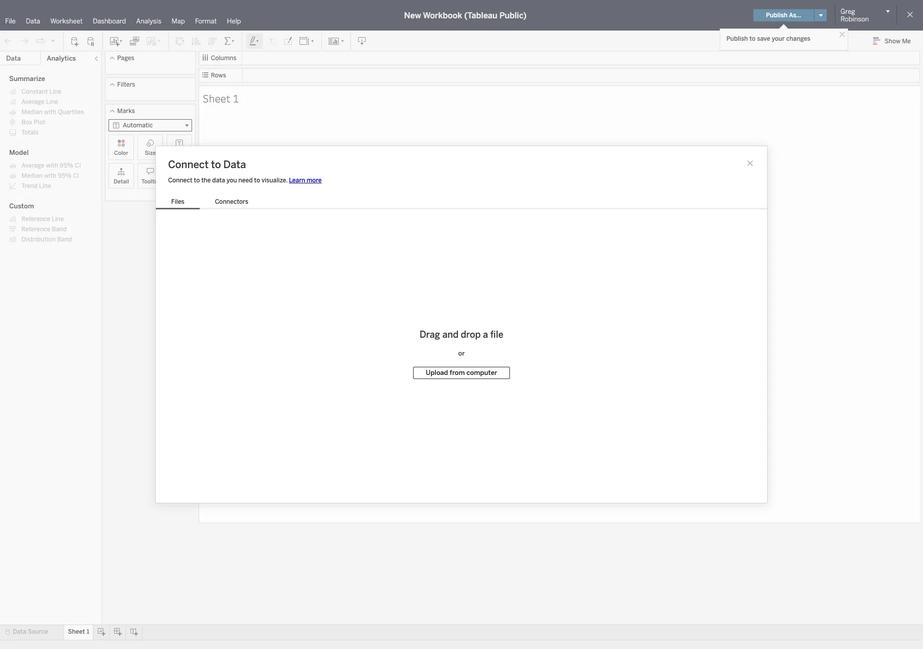 Task type: locate. For each thing, give the bounding box(es) containing it.
with down 'average with 95% ci'
[[44, 172, 56, 179]]

band down reference band
[[57, 236, 72, 243]]

2 connect from the top
[[168, 177, 192, 184]]

dashboard
[[93, 17, 126, 25]]

trend
[[21, 182, 38, 190]]

1 vertical spatial band
[[57, 236, 72, 243]]

your
[[772, 35, 785, 42]]

0 horizontal spatial sheet
[[68, 628, 85, 635]]

trend line
[[21, 182, 51, 190]]

duplicate image
[[129, 36, 140, 46]]

replay animation image up analytics
[[50, 37, 56, 44]]

1 right source
[[87, 628, 89, 635]]

line for trend line
[[39, 182, 51, 190]]

learn more link
[[289, 177, 322, 184]]

publish
[[766, 12, 788, 19], [727, 35, 748, 42]]

(tableau
[[464, 10, 498, 20]]

band up distribution band
[[52, 226, 67, 233]]

0 vertical spatial sheet 1
[[203, 91, 239, 105]]

1 reference from the top
[[21, 216, 50, 223]]

to left save
[[750, 35, 756, 42]]

0 vertical spatial ci
[[75, 162, 81, 169]]

to
[[750, 35, 756, 42], [211, 158, 221, 171], [194, 177, 200, 184], [254, 177, 260, 184]]

2 average from the top
[[21, 162, 44, 169]]

sheet 1
[[203, 91, 239, 105], [68, 628, 89, 635]]

publish left save
[[727, 35, 748, 42]]

reference band
[[21, 226, 67, 233]]

redo image
[[19, 36, 30, 46]]

with up median with 95% ci
[[46, 162, 58, 169]]

2 vertical spatial with
[[44, 172, 56, 179]]

1 vertical spatial median
[[21, 172, 43, 179]]

1 down columns
[[233, 91, 239, 105]]

0 vertical spatial average
[[21, 98, 44, 105]]

sheet down rows in the top of the page
[[203, 91, 231, 105]]

greg
[[841, 8, 855, 15]]

band
[[52, 226, 67, 233], [57, 236, 72, 243]]

average down constant
[[21, 98, 44, 105]]

sheet 1 down rows in the top of the page
[[203, 91, 239, 105]]

average with 95% ci
[[21, 162, 81, 169]]

detail
[[114, 178, 129, 185]]

2 median from the top
[[21, 172, 43, 179]]

1 vertical spatial publish
[[727, 35, 748, 42]]

replay animation image right the redo icon at the left of page
[[36, 36, 46, 46]]

publish as...
[[766, 12, 801, 19]]

visualize.
[[262, 177, 288, 184]]

sheet
[[203, 91, 231, 105], [68, 628, 85, 635]]

with down average line
[[44, 109, 56, 116]]

1
[[233, 91, 239, 105], [87, 628, 89, 635]]

robinson
[[841, 15, 869, 23]]

upload from computer
[[426, 369, 497, 377]]

connectors
[[215, 198, 248, 205]]

distribution
[[21, 236, 56, 243]]

2 reference from the top
[[21, 226, 50, 233]]

0 vertical spatial connect
[[168, 158, 209, 171]]

median up trend
[[21, 172, 43, 179]]

1 vertical spatial ci
[[73, 172, 79, 179]]

show labels image
[[266, 36, 277, 46]]

with for average with 95% ci
[[46, 162, 58, 169]]

quartiles
[[58, 109, 84, 116]]

average down 'model'
[[21, 162, 44, 169]]

0 vertical spatial median
[[21, 109, 43, 116]]

line up reference band
[[52, 216, 64, 223]]

reference
[[21, 216, 50, 223], [21, 226, 50, 233]]

worksheet
[[50, 17, 83, 25]]

0 vertical spatial 95%
[[60, 162, 73, 169]]

0 vertical spatial sheet
[[203, 91, 231, 105]]

file
[[490, 329, 504, 340]]

ci
[[75, 162, 81, 169], [73, 172, 79, 179]]

line
[[49, 88, 62, 95], [46, 98, 58, 105], [39, 182, 51, 190], [52, 216, 64, 223]]

line up median with quartiles
[[46, 98, 58, 105]]

average for average with 95% ci
[[21, 162, 44, 169]]

columns
[[211, 55, 237, 62]]

computer
[[467, 369, 497, 377]]

0 vertical spatial with
[[44, 109, 56, 116]]

reference line
[[21, 216, 64, 223]]

to right need
[[254, 177, 260, 184]]

average for average line
[[21, 98, 44, 105]]

drop
[[461, 329, 481, 340]]

drag
[[420, 329, 440, 340]]

line up average line
[[49, 88, 62, 95]]

publish as... button
[[753, 9, 814, 21]]

95% up median with 95% ci
[[60, 162, 73, 169]]

sheet right source
[[68, 628, 85, 635]]

publish for publish as...
[[766, 12, 788, 19]]

list box
[[156, 196, 264, 209]]

tooltip
[[141, 178, 159, 185]]

need
[[239, 177, 253, 184]]

1 horizontal spatial replay animation image
[[50, 37, 56, 44]]

swap rows and columns image
[[175, 36, 185, 46]]

line down median with 95% ci
[[39, 182, 51, 190]]

1 median from the top
[[21, 109, 43, 116]]

publish for publish to save your changes
[[727, 35, 748, 42]]

filters
[[117, 81, 135, 88]]

to up data
[[211, 158, 221, 171]]

connect up "the"
[[168, 158, 209, 171]]

1 horizontal spatial sheet 1
[[203, 91, 239, 105]]

0 horizontal spatial 1
[[87, 628, 89, 635]]

to for data
[[211, 158, 221, 171]]

format
[[195, 17, 217, 25]]

1 vertical spatial 95%
[[58, 172, 72, 179]]

1 vertical spatial average
[[21, 162, 44, 169]]

1 vertical spatial connect
[[168, 177, 192, 184]]

data down undo image
[[6, 55, 21, 62]]

reference for reference line
[[21, 216, 50, 223]]

0 vertical spatial 1
[[233, 91, 239, 105]]

new data source image
[[70, 36, 80, 46]]

box plot
[[21, 119, 45, 126]]

data left source
[[13, 628, 26, 635]]

map
[[172, 17, 185, 25]]

download image
[[357, 36, 367, 46]]

connect to data
[[168, 158, 246, 171]]

you
[[227, 177, 237, 184]]

average
[[21, 98, 44, 105], [21, 162, 44, 169]]

sort ascending image
[[191, 36, 201, 46]]

1 vertical spatial sheet
[[68, 628, 85, 635]]

sheet 1 right source
[[68, 628, 89, 635]]

reference up 'distribution'
[[21, 226, 50, 233]]

the
[[201, 177, 211, 184]]

ci for average with 95% ci
[[75, 162, 81, 169]]

0 vertical spatial reference
[[21, 216, 50, 223]]

size
[[145, 150, 156, 156]]

connect for connect to data
[[168, 158, 209, 171]]

ci up median with 95% ci
[[75, 162, 81, 169]]

0 vertical spatial publish
[[766, 12, 788, 19]]

format workbook image
[[283, 36, 293, 46]]

with
[[44, 109, 56, 116], [46, 162, 58, 169], [44, 172, 56, 179]]

sort descending image
[[207, 36, 218, 46]]

1 vertical spatial reference
[[21, 226, 50, 233]]

95%
[[60, 162, 73, 169], [58, 172, 72, 179]]

ci down 'average with 95% ci'
[[73, 172, 79, 179]]

1 average from the top
[[21, 98, 44, 105]]

totals image
[[224, 36, 236, 46]]

95% down 'average with 95% ci'
[[58, 172, 72, 179]]

0 vertical spatial band
[[52, 226, 67, 233]]

1 vertical spatial sheet 1
[[68, 628, 89, 635]]

1 horizontal spatial publish
[[766, 12, 788, 19]]

reference up reference band
[[21, 216, 50, 223]]

connect up files
[[168, 177, 192, 184]]

to for the
[[194, 177, 200, 184]]

upload
[[426, 369, 448, 377]]

plot
[[34, 119, 45, 126]]

data
[[26, 17, 40, 25], [6, 55, 21, 62], [223, 158, 246, 171], [13, 628, 26, 635]]

0 horizontal spatial publish
[[727, 35, 748, 42]]

data up the 'you'
[[223, 158, 246, 171]]

show/hide cards image
[[328, 36, 344, 46]]

replay animation image
[[36, 36, 46, 46], [50, 37, 56, 44]]

show me button
[[869, 33, 920, 49]]

analytics
[[47, 55, 76, 62]]

with for median with 95% ci
[[44, 172, 56, 179]]

connect
[[168, 158, 209, 171], [168, 177, 192, 184]]

line for average line
[[46, 98, 58, 105]]

to left "the"
[[194, 177, 200, 184]]

distribution band
[[21, 236, 72, 243]]

rows
[[211, 72, 226, 79]]

file
[[5, 17, 16, 25]]

help
[[227, 17, 241, 25]]

pages
[[117, 55, 134, 62]]

model
[[9, 149, 29, 156]]

publish inside button
[[766, 12, 788, 19]]

public)
[[500, 10, 527, 20]]

median up box plot
[[21, 109, 43, 116]]

publish left as...
[[766, 12, 788, 19]]

1 vertical spatial with
[[46, 162, 58, 169]]

median
[[21, 109, 43, 116], [21, 172, 43, 179]]

1 connect from the top
[[168, 158, 209, 171]]



Task type: describe. For each thing, give the bounding box(es) containing it.
line for constant line
[[49, 88, 62, 95]]

show
[[885, 38, 901, 45]]

analysis
[[136, 17, 161, 25]]

fit image
[[299, 36, 315, 46]]

median for median with quartiles
[[21, 109, 43, 116]]

totals
[[21, 129, 39, 136]]

line for reference line
[[52, 216, 64, 223]]

data
[[212, 177, 225, 184]]

1 horizontal spatial 1
[[233, 91, 239, 105]]

band for distribution band
[[57, 236, 72, 243]]

1 vertical spatial 1
[[87, 628, 89, 635]]

reference for reference band
[[21, 226, 50, 233]]

band for reference band
[[52, 226, 67, 233]]

more
[[307, 177, 322, 184]]

save
[[757, 35, 770, 42]]

pause auto updates image
[[86, 36, 96, 46]]

undo image
[[3, 36, 13, 46]]

1 horizontal spatial sheet
[[203, 91, 231, 105]]

changes
[[786, 35, 811, 42]]

data source
[[13, 628, 48, 635]]

95% for median with 95% ci
[[58, 172, 72, 179]]

connect for connect to the data you need to visualize. learn more
[[168, 177, 192, 184]]

workbook
[[423, 10, 462, 20]]

median for median with 95% ci
[[21, 172, 43, 179]]

publish to save your changes
[[727, 35, 811, 42]]

0 horizontal spatial replay animation image
[[36, 36, 46, 46]]

average line
[[21, 98, 58, 105]]

new
[[404, 10, 421, 20]]

clear sheet image
[[146, 36, 162, 46]]

new workbook (tableau public)
[[404, 10, 527, 20]]

learn
[[289, 177, 305, 184]]

constant line
[[21, 88, 62, 95]]

upload from computer button
[[413, 367, 510, 379]]

0 horizontal spatial sheet 1
[[68, 628, 89, 635]]

source
[[28, 628, 48, 635]]

new worksheet image
[[109, 36, 123, 46]]

list box containing files
[[156, 196, 264, 209]]

files
[[171, 198, 184, 205]]

marks
[[117, 108, 135, 115]]

data up the redo icon at the left of page
[[26, 17, 40, 25]]

box
[[21, 119, 32, 126]]

collapse image
[[93, 56, 99, 62]]

median with quartiles
[[21, 109, 84, 116]]

as...
[[789, 12, 801, 19]]

95% for average with 95% ci
[[60, 162, 73, 169]]

constant
[[21, 88, 48, 95]]

greg robinson
[[841, 8, 869, 23]]

and
[[442, 329, 459, 340]]

to for save
[[750, 35, 756, 42]]

highlight image
[[249, 36, 260, 46]]

color
[[114, 150, 128, 156]]

show me
[[885, 38, 911, 45]]

with for median with quartiles
[[44, 109, 56, 116]]

from
[[450, 369, 465, 377]]

close image
[[838, 30, 847, 39]]

ci for median with 95% ci
[[73, 172, 79, 179]]

median with 95% ci
[[21, 172, 79, 179]]

or
[[458, 350, 465, 357]]

drag and drop a file
[[420, 329, 504, 340]]

summarize
[[9, 75, 45, 83]]

connect to the data you need to visualize. learn more
[[168, 177, 322, 184]]

a
[[483, 329, 488, 340]]

me
[[902, 38, 911, 45]]

custom
[[9, 202, 34, 210]]



Task type: vqa. For each thing, say whether or not it's contained in the screenshot.
Add Favorite button
no



